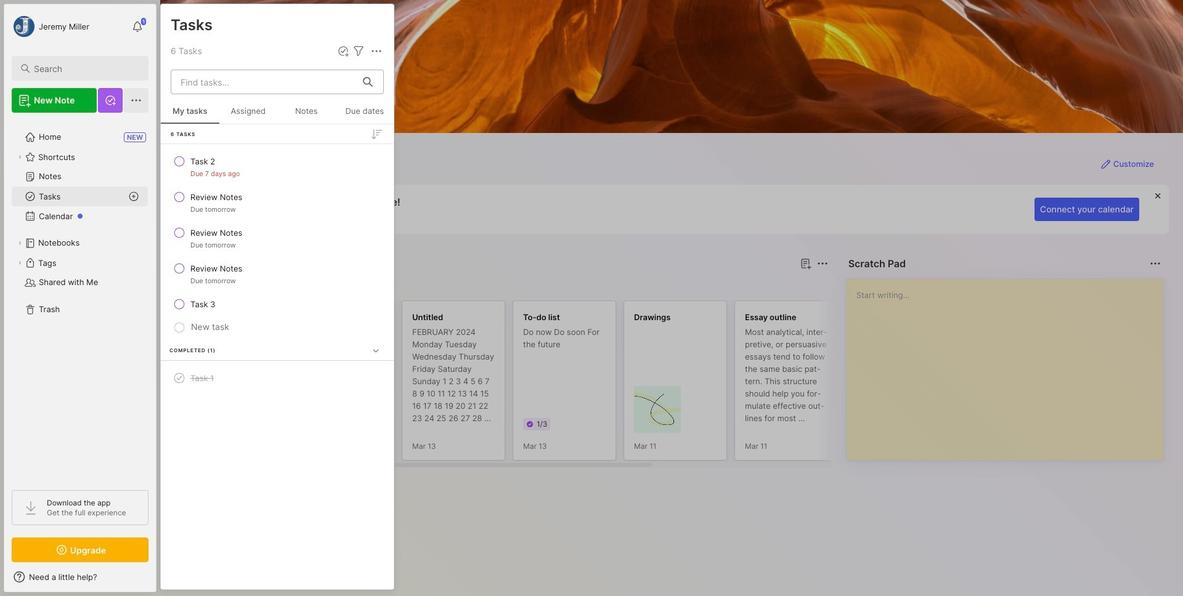 Task type: describe. For each thing, give the bounding box(es) containing it.
sort options image
[[369, 127, 384, 141]]

none search field inside main "element"
[[34, 61, 137, 76]]

expand notebooks image
[[16, 240, 23, 247]]

4 row from the top
[[166, 258, 389, 291]]

filter tasks image
[[351, 44, 366, 59]]

Search text field
[[34, 63, 137, 75]]

Find tasks… text field
[[173, 72, 356, 92]]

task 2 0 cell
[[190, 155, 215, 168]]

tree inside main "element"
[[4, 120, 156, 480]]

click to collapse image
[[156, 574, 165, 589]]

thumbnail image
[[634, 387, 681, 433]]

new task image
[[337, 45, 350, 57]]

Start writing… text field
[[857, 279, 1163, 451]]

6 row from the top
[[166, 367, 389, 390]]



Task type: locate. For each thing, give the bounding box(es) containing it.
review notes 2 cell
[[190, 227, 242, 239]]

2 row from the top
[[166, 186, 389, 219]]

Sort options field
[[369, 127, 384, 141]]

WHAT'S NEW field
[[4, 568, 156, 587]]

review notes 1 cell
[[190, 191, 242, 203]]

2 tab from the left
[[224, 279, 274, 293]]

1 row from the top
[[166, 150, 389, 184]]

1 tab from the left
[[182, 279, 219, 293]]

tree
[[4, 120, 156, 480]]

Account field
[[12, 14, 89, 39]]

tab up the task 3 4 cell
[[182, 279, 219, 293]]

3 row from the top
[[166, 222, 389, 255]]

review notes 3 cell
[[190, 263, 242, 275]]

Filter tasks field
[[351, 44, 366, 59]]

tab list
[[182, 279, 826, 293]]

tab
[[182, 279, 219, 293], [224, 279, 274, 293]]

more actions and view options image
[[369, 44, 384, 59]]

tab down review notes 3 cell
[[224, 279, 274, 293]]

1 horizontal spatial tab
[[224, 279, 274, 293]]

row group
[[161, 125, 394, 400], [180, 301, 1068, 468]]

More actions and view options field
[[366, 44, 384, 59]]

0 horizontal spatial tab
[[182, 279, 219, 293]]

collapse 01_completed image
[[370, 345, 382, 357]]

5 row from the top
[[166, 293, 389, 316]]

None search field
[[34, 61, 137, 76]]

expand tags image
[[16, 260, 23, 267]]

task 3 4 cell
[[190, 298, 215, 311]]

main element
[[0, 0, 160, 597]]

task 1 0 cell
[[190, 372, 214, 385]]

row
[[166, 150, 389, 184], [166, 186, 389, 219], [166, 222, 389, 255], [166, 258, 389, 291], [166, 293, 389, 316], [166, 367, 389, 390]]



Task type: vqa. For each thing, say whether or not it's contained in the screenshot.
More actions and view options IMAGE
yes



